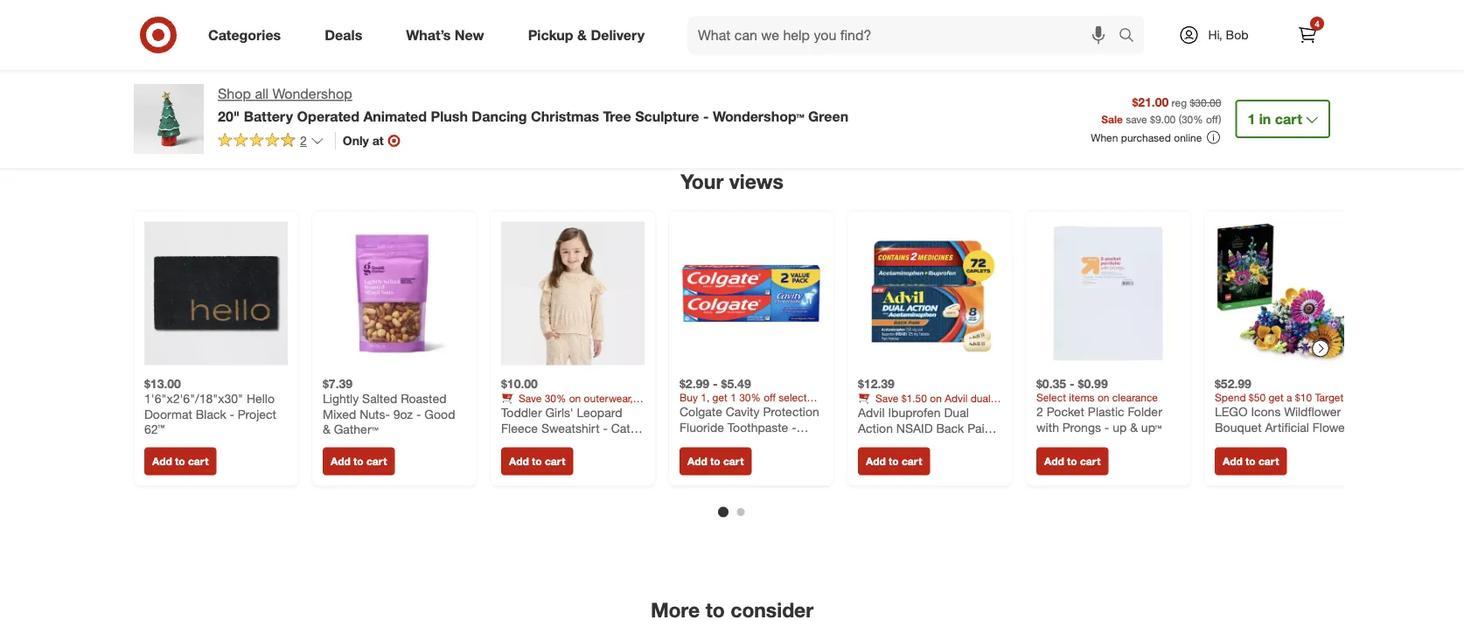 Task type: locate. For each thing, give the bounding box(es) containing it.
add to cart button down fluoride
[[680, 448, 752, 476]]

to for colgate cavity protection fluoride toothpaste - great regular flavor
[[710, 455, 721, 469]]

toddler
[[501, 406, 542, 421]]

7 add from the left
[[1223, 455, 1243, 469]]

&
[[577, 26, 587, 43], [1258, 82, 1267, 99], [1130, 420, 1138, 435], [634, 421, 642, 436], [323, 422, 331, 438]]

1 horizontal spatial tree
[[1180, 82, 1206, 99]]

back
[[937, 421, 964, 436]]

cart down black
[[188, 455, 209, 469]]

with
[[1037, 420, 1059, 435]]

dual
[[944, 406, 969, 421]]

christmas inside shop all wondershop 20" battery operated animated plush dancing christmas tree sculpture - wondershop™ green
[[531, 107, 599, 125]]

nsaid
[[897, 421, 933, 436]]

hi, bob
[[1209, 27, 1249, 42]]

2 horizontal spatial christmas
[[1113, 82, 1176, 99]]

5 add to cart button from the left
[[858, 448, 930, 476]]

to down regular
[[710, 455, 721, 469]]

tree up %
[[1180, 82, 1206, 99]]

categories
[[721, 32, 823, 57]]

add for colgate cavity protection fluoride toothpaste - great regular flavor
[[688, 455, 708, 469]]

jack™
[[501, 436, 533, 452]]

christmas
[[199, 82, 263, 99], [1113, 82, 1176, 99], [531, 107, 599, 125]]

advil
[[945, 392, 968, 406], [858, 406, 885, 421]]

to
[[175, 455, 185, 469], [354, 455, 364, 469], [532, 455, 542, 469], [710, 455, 721, 469], [889, 455, 899, 469], [1067, 455, 1078, 469], [1246, 455, 1256, 469]]

gather™
[[334, 422, 379, 438]]

cart for lightly salted roasted mixed nuts- 9oz - good & gather™
[[367, 455, 387, 469]]

project
[[238, 407, 276, 422]]

cart down prongs
[[1080, 455, 1101, 469]]

lego
[[1215, 405, 1248, 420]]

3 add to cart from the left
[[509, 455, 565, 469]]

add for 1'6"x2'6"/18"x30" hello doormat black - project 62™
[[152, 455, 172, 469]]

add to cart for 1'6"x2'6"/18"x30" hello doormat black - project 62™
[[152, 455, 209, 469]]

decorations
[[266, 82, 342, 99]]

related
[[642, 32, 715, 57]]

cart for 1'6"x2'6"/18"x30" hello doormat black - project 62™
[[188, 455, 209, 469]]

add for lego icons wildflower bouquet artificial flowers 10313
[[1223, 455, 1243, 469]]

nuts-
[[360, 407, 390, 422]]

6 add to cart button from the left
[[1037, 448, 1109, 476]]

lightly salted roasted mixed nuts- 9oz - good & gather™ image
[[323, 222, 466, 366]]

christmas right dancing
[[531, 107, 599, 125]]

add to cart button down the action
[[858, 448, 930, 476]]

1'6"x2'6"/18"x30"
[[144, 392, 243, 407]]

10313
[[1215, 435, 1249, 451]]

lightly
[[323, 392, 359, 407]]

christmas up 20"
[[199, 82, 263, 99]]

- inside colgate cavity protection fluoride toothpaste - great regular flavor
[[792, 420, 797, 435]]

1 add from the left
[[152, 455, 172, 469]]

add to cart down 62™
[[152, 455, 209, 469]]

4 to from the left
[[710, 455, 721, 469]]

- inside shop all wondershop 20" battery operated animated plush dancing christmas tree sculpture - wondershop™ green
[[703, 107, 709, 125]]

add to cart button down fleece
[[501, 448, 573, 476]]

add down the with
[[1045, 455, 1065, 469]]

2 inside $0.35 - $0.99 select items on clearance 2 pocket plastic folder with prongs - up & up™
[[1037, 405, 1044, 420]]

0 horizontal spatial 2
[[300, 133, 307, 148]]

& right cat
[[634, 421, 642, 436]]

pickup
[[528, 26, 574, 43]]

)
[[1219, 112, 1222, 125]]

sculpture
[[635, 107, 699, 125]]

cart down regular
[[723, 455, 744, 469]]

& inside toddler girls' leopard fleece sweatshirt - cat & jack™ beige
[[634, 421, 642, 436]]

add down jack™
[[509, 455, 529, 469]]

green
[[808, 107, 849, 125]]

1 horizontal spatial advil
[[945, 392, 968, 406]]

advil left dual
[[945, 392, 968, 406]]

1 to from the left
[[175, 455, 185, 469]]

add to cart button down prongs
[[1037, 448, 1109, 476]]

add to cart down '10313'
[[1223, 455, 1279, 469]]

advil ibuprofen dual action nsaid back pain reliever caplet - 72ct image
[[858, 222, 1002, 366]]

wondershop™
[[713, 107, 805, 125]]

$30.00
[[1190, 96, 1222, 109]]

cart down beige
[[545, 455, 565, 469]]

add to cart down regular
[[688, 455, 744, 469]]

categories link
[[193, 16, 303, 54]]

$12.39
[[858, 376, 895, 392]]

$13.00 1'6"x2'6"/18"x30" hello doormat black - project 62™
[[144, 376, 276, 438]]

7 add to cart from the left
[[1223, 455, 1279, 469]]

lego icons wildflower bouquet artificial flowers 10313 image
[[1215, 222, 1359, 366]]

& left skirts
[[1258, 82, 1267, 99]]

0 horizontal spatial on
[[930, 392, 942, 406]]

pocket
[[1047, 405, 1085, 420]]

advil inside advil ibuprofen dual action nsaid back pain reliever caplet - 72ct
[[858, 406, 885, 421]]

& left gather™
[[323, 422, 331, 438]]

to down gather™
[[354, 455, 364, 469]]

lego icons wildflower bouquet artificial flowers 10313
[[1215, 405, 1356, 451]]

add to cart button down gather™
[[323, 448, 395, 476]]

add down reliever
[[866, 455, 886, 469]]

doormat
[[144, 407, 192, 422]]

1 horizontal spatial christmas
[[531, 107, 599, 125]]

operated
[[297, 107, 360, 125]]

tree inside 'christmas tree stands & skirts' link
[[1180, 82, 1206, 99]]

cart
[[1275, 110, 1303, 127], [188, 455, 209, 469], [367, 455, 387, 469], [545, 455, 565, 469], [723, 455, 744, 469], [902, 455, 922, 469], [1080, 455, 1101, 469], [1259, 455, 1279, 469]]

add to cart button for colgate cavity protection fluoride toothpaste - great regular flavor
[[680, 448, 752, 476]]

4
[[1315, 18, 1320, 29]]

2 add to cart from the left
[[331, 455, 387, 469]]

1 vertical spatial 2
[[1037, 405, 1044, 420]]

search
[[1111, 28, 1153, 45]]

5 add from the left
[[866, 455, 886, 469]]

0 vertical spatial 2
[[300, 133, 307, 148]]

4 add to cart from the left
[[688, 455, 744, 469]]

2 add to cart button from the left
[[323, 448, 395, 476]]

add to cart button down 62™
[[144, 448, 216, 476]]

add to cart down beige
[[509, 455, 565, 469]]

hi,
[[1209, 27, 1223, 42]]

3 to from the left
[[532, 455, 542, 469]]

image of 20" battery operated animated plush dancing christmas tree sculpture - wondershop™ green image
[[134, 84, 204, 154]]

to for advil ibuprofen dual action nsaid back pain reliever caplet - 72ct
[[889, 455, 899, 469]]

wondershop
[[273, 85, 352, 102]]

$1.50
[[902, 392, 927, 406]]

action
[[858, 421, 893, 436]]

- right black
[[230, 407, 234, 422]]

mixed
[[323, 407, 356, 422]]

add to cart button down bouquet
[[1215, 448, 1287, 476]]

colgate cavity protection fluoride toothpaste - great regular flavor
[[680, 405, 820, 451]]

battery
[[244, 107, 293, 125]]

cart down caplet
[[902, 455, 922, 469]]

72ct
[[953, 436, 977, 452]]

at
[[372, 133, 384, 148]]

- right $2.99
[[713, 376, 718, 392]]

sale
[[1102, 112, 1123, 125]]

- left 72ct
[[945, 436, 949, 452]]

-
[[703, 107, 709, 125], [713, 376, 718, 392], [1070, 376, 1075, 392], [230, 407, 234, 422], [416, 407, 421, 422], [792, 420, 797, 435], [1105, 420, 1110, 435], [603, 421, 608, 436], [945, 436, 949, 452]]

roasted
[[401, 392, 447, 407]]

colgate
[[680, 405, 722, 420]]

to down doormat
[[175, 455, 185, 469]]

beige
[[536, 436, 568, 452]]

toddler girls' leopard fleece sweatshirt - cat & jack™ beige image
[[501, 222, 645, 366]]

3 add to cart button from the left
[[501, 448, 573, 476]]

on inside $0.35 - $0.99 select items on clearance 2 pocket plastic folder with prongs - up & up™
[[1098, 392, 1110, 405]]

1 horizontal spatial 2
[[1037, 405, 1044, 420]]

0 horizontal spatial tree
[[603, 107, 631, 125]]

toothpaste
[[728, 420, 789, 435]]

on right $1.50
[[930, 392, 942, 406]]

up
[[1113, 420, 1127, 435]]

6 add to cart from the left
[[1045, 455, 1101, 469]]

$
[[1150, 112, 1156, 125]]

- right 9oz
[[416, 407, 421, 422]]

add to cart for lightly salted roasted mixed nuts- 9oz - good & gather™
[[331, 455, 387, 469]]

2 add from the left
[[331, 455, 351, 469]]

dual
[[971, 392, 991, 406]]

1 add to cart from the left
[[152, 455, 209, 469]]

6 to from the left
[[1067, 455, 1078, 469]]

2 down operated at the top left
[[300, 133, 307, 148]]

& inside $0.35 - $0.99 select items on clearance 2 pocket plastic folder with prongs - up & up™
[[1130, 420, 1138, 435]]

add down 62™
[[152, 455, 172, 469]]

3 add from the left
[[509, 455, 529, 469]]

on
[[1098, 392, 1110, 405], [930, 392, 942, 406]]

when
[[1091, 131, 1119, 144]]

7 add to cart button from the left
[[1215, 448, 1287, 476]]

clearance
[[1113, 392, 1158, 405]]

add to cart down prongs
[[1045, 455, 1101, 469]]

add to cart down gather™
[[331, 455, 387, 469]]

5 add to cart from the left
[[866, 455, 922, 469]]

add to cart button for 1'6"x2'6"/18"x30" hello doormat black - project 62™
[[144, 448, 216, 476]]

cart for advil ibuprofen dual action nsaid back pain reliever caplet - 72ct
[[902, 455, 922, 469]]

& right up
[[1130, 420, 1138, 435]]

1 vertical spatial tree
[[603, 107, 631, 125]]

2
[[300, 133, 307, 148], [1037, 405, 1044, 420]]

christmas up save
[[1113, 82, 1176, 99]]

- left cat
[[603, 421, 608, 436]]

to down '10313'
[[1246, 455, 1256, 469]]

1 add to cart button from the left
[[144, 448, 216, 476]]

cart down the lego icons wildflower bouquet artificial flowers 10313
[[1259, 455, 1279, 469]]

fluoride
[[680, 420, 724, 435]]

add to cart down reliever
[[866, 455, 922, 469]]

caplet
[[905, 436, 941, 452]]

0 vertical spatial tree
[[1180, 82, 1206, 99]]

to for lego icons wildflower bouquet artificial flowers 10313
[[1246, 455, 1256, 469]]

tree left sculpture
[[603, 107, 631, 125]]

- right "toothpaste"
[[792, 420, 797, 435]]

cart down gather™
[[367, 455, 387, 469]]

on inside the save $1.50 on advil dual action back pain reliever
[[930, 392, 942, 406]]

2 left pocket
[[1037, 405, 1044, 420]]

add down gather™
[[331, 455, 351, 469]]

add down the great
[[688, 455, 708, 469]]

add to cart
[[152, 455, 209, 469], [331, 455, 387, 469], [509, 455, 565, 469], [688, 455, 744, 469], [866, 455, 922, 469], [1045, 455, 1101, 469], [1223, 455, 1279, 469]]

& inside the $7.39 lightly salted roasted mixed nuts- 9oz - good & gather™
[[323, 422, 331, 438]]

good
[[425, 407, 455, 422]]

- right sculpture
[[703, 107, 709, 125]]

deals link
[[310, 16, 384, 54]]

to for lightly salted roasted mixed nuts- 9oz - good & gather™
[[354, 455, 364, 469]]

advil down $12.39
[[858, 406, 885, 421]]

5 to from the left
[[889, 455, 899, 469]]

6 add from the left
[[1045, 455, 1065, 469]]

bob
[[1226, 27, 1249, 42]]

- inside advil ibuprofen dual action nsaid back pain reliever caplet - 72ct
[[945, 436, 949, 452]]

cart for toddler girls' leopard fleece sweatshirt - cat & jack™ beige
[[545, 455, 565, 469]]

to down prongs
[[1067, 455, 1078, 469]]

to down beige
[[532, 455, 542, 469]]

wildflower
[[1285, 405, 1341, 420]]

add down '10313'
[[1223, 455, 1243, 469]]

2 to from the left
[[354, 455, 364, 469]]

& right pickup
[[577, 26, 587, 43]]

1 horizontal spatial on
[[1098, 392, 1110, 405]]

0 horizontal spatial christmas
[[199, 82, 263, 99]]

save
[[876, 392, 899, 406]]

to down reliever
[[889, 455, 899, 469]]

4 add to cart button from the left
[[680, 448, 752, 476]]

on right items
[[1098, 392, 1110, 405]]

0 horizontal spatial advil
[[858, 406, 885, 421]]

4 add from the left
[[688, 455, 708, 469]]

7 to from the left
[[1246, 455, 1256, 469]]



Task type: vqa. For each thing, say whether or not it's contained in the screenshot.
second Add from right
yes



Task type: describe. For each thing, give the bounding box(es) containing it.
cavity
[[726, 405, 760, 420]]

$5.49
[[721, 376, 751, 392]]

add to cart for advil ibuprofen dual action nsaid back pain reliever caplet - 72ct
[[866, 455, 922, 469]]

regular
[[714, 435, 756, 451]]

%
[[1194, 112, 1203, 125]]

plastic
[[1088, 405, 1125, 420]]

indoor christmas decorations link
[[139, 71, 357, 110]]

add to cart button for 2 pocket plastic folder with prongs - up & up™
[[1037, 448, 1109, 476]]

great
[[680, 435, 710, 451]]

cart for lego icons wildflower bouquet artificial flowers 10313
[[1259, 455, 1279, 469]]

stands
[[1210, 82, 1254, 99]]

ibuprofen
[[888, 406, 941, 421]]

add to cart for lego icons wildflower bouquet artificial flowers 10313
[[1223, 455, 1279, 469]]

add to cart button for advil ibuprofen dual action nsaid back pain reliever caplet - 72ct
[[858, 448, 930, 476]]

$21.00
[[1132, 94, 1169, 109]]

add to cart button for lego icons wildflower bouquet artificial flowers 10313
[[1215, 448, 1287, 476]]

What can we help you find? suggestions appear below search field
[[688, 16, 1123, 54]]

views
[[729, 169, 784, 194]]

flowers
[[1313, 420, 1356, 435]]

add to cart for 2 pocket plastic folder with prongs - up & up™
[[1045, 455, 1101, 469]]

only
[[343, 133, 369, 148]]

$10.00
[[501, 376, 538, 392]]

pickup & delivery
[[528, 26, 645, 43]]

what's
[[406, 26, 451, 43]]

folder
[[1128, 405, 1163, 420]]

$7.39 lightly salted roasted mixed nuts- 9oz - good & gather™
[[323, 376, 455, 438]]

related categories
[[642, 32, 823, 57]]

delivery
[[591, 26, 645, 43]]

christmas tree stands & skirts
[[1113, 82, 1307, 99]]

add for toddler girls' leopard fleece sweatshirt - cat & jack™ beige
[[509, 455, 529, 469]]

add to cart button for lightly salted roasted mixed nuts- 9oz - good & gather™
[[323, 448, 395, 476]]

shop all wondershop 20" battery operated animated plush dancing christmas tree sculpture - wondershop™ green
[[218, 85, 849, 125]]

cart for 2 pocket plastic folder with prongs - up & up™
[[1080, 455, 1101, 469]]

sweatshirt
[[541, 421, 600, 436]]

$2.99 - $5.49
[[680, 376, 751, 392]]

what's new
[[406, 26, 484, 43]]

back
[[890, 406, 913, 419]]

add for lightly salted roasted mixed nuts- 9oz - good & gather™
[[331, 455, 351, 469]]

cart for colgate cavity protection fluoride toothpaste - great regular flavor
[[723, 455, 744, 469]]

add to cart button for toddler girls' leopard fleece sweatshirt - cat & jack™ beige
[[501, 448, 573, 476]]

1 in cart for 20" battery operated animated plush dancing christmas tree sculpture - wondershop™ green element
[[1248, 110, 1303, 127]]

new
[[455, 26, 484, 43]]

online
[[1174, 131, 1202, 144]]

what's new link
[[391, 16, 506, 54]]

- left up
[[1105, 420, 1110, 435]]

deals
[[325, 26, 362, 43]]

to for 1'6"x2'6"/18"x30" hello doormat black - project 62™
[[175, 455, 185, 469]]

cat
[[611, 421, 630, 436]]

all
[[255, 85, 269, 102]]

protection
[[763, 405, 820, 420]]

when purchased online
[[1091, 131, 1202, 144]]

to for toddler girls' leopard fleece sweatshirt - cat & jack™ beige
[[532, 455, 542, 469]]

$2.99
[[680, 376, 710, 392]]

your
[[681, 169, 724, 194]]

your views
[[681, 169, 784, 194]]

1 in cart
[[1248, 110, 1303, 127]]

plush
[[431, 107, 468, 125]]

2 pocket plastic folder with prongs - up & up™ image
[[1037, 222, 1180, 366]]

skirts
[[1271, 82, 1307, 99]]

$21.00 reg $30.00 sale save $ 9.00 ( 30 % off )
[[1102, 94, 1222, 125]]

add for advil ibuprofen dual action nsaid back pain reliever caplet - 72ct
[[866, 455, 886, 469]]

toddler girls' leopard fleece sweatshirt - cat & jack™ beige
[[501, 406, 642, 452]]

dancing
[[472, 107, 527, 125]]

christmas inside "link"
[[199, 82, 263, 99]]

advil ibuprofen dual action nsaid back pain reliever caplet - 72ct
[[858, 406, 992, 452]]

items
[[1069, 392, 1095, 405]]

save
[[1126, 112, 1148, 125]]

indoor christmas decorations
[[154, 82, 342, 99]]

30
[[1182, 112, 1194, 125]]

action
[[858, 406, 887, 419]]

$0.35 - $0.99 select items on clearance 2 pocket plastic folder with prongs - up & up™
[[1037, 376, 1163, 435]]

bouquet
[[1215, 420, 1262, 435]]

in
[[1260, 110, 1271, 127]]

christmas tree stands & skirts link
[[1098, 71, 1322, 110]]

artificial
[[1265, 420, 1310, 435]]

add to cart for colgate cavity protection fluoride toothpaste - great regular flavor
[[688, 455, 744, 469]]

advil inside the save $1.50 on advil dual action back pain reliever
[[945, 392, 968, 406]]

20"
[[218, 107, 240, 125]]

purchased
[[1121, 131, 1171, 144]]

girls'
[[545, 406, 574, 421]]

1'6"x2'6"/18"x30" hello doormat black - project 62™ image
[[144, 222, 288, 366]]

pain
[[916, 406, 936, 419]]

only at
[[343, 133, 384, 148]]

add for 2 pocket plastic folder with prongs - up & up™
[[1045, 455, 1065, 469]]

reg
[[1172, 96, 1187, 109]]

1
[[1248, 110, 1256, 127]]

salted
[[362, 392, 397, 407]]

save $1.50 on advil dual action back pain reliever
[[858, 392, 991, 419]]

$0.35
[[1037, 376, 1067, 392]]

62™
[[144, 422, 165, 438]]

- inside $13.00 1'6"x2'6"/18"x30" hello doormat black - project 62™
[[230, 407, 234, 422]]

- right $0.35
[[1070, 376, 1075, 392]]

- inside toddler girls' leopard fleece sweatshirt - cat & jack™ beige
[[603, 421, 608, 436]]

reliever
[[939, 406, 973, 419]]

$13.00
[[144, 376, 181, 392]]

4 link
[[1289, 16, 1327, 54]]

add to cart for toddler girls' leopard fleece sweatshirt - cat & jack™ beige
[[509, 455, 565, 469]]

(
[[1179, 112, 1182, 125]]

9.00
[[1156, 112, 1176, 125]]

cart right in
[[1275, 110, 1303, 127]]

to for 2 pocket plastic folder with prongs - up & up™
[[1067, 455, 1078, 469]]

colgate cavity protection fluoride toothpaste - great regular flavor image
[[680, 222, 823, 366]]

- inside the $7.39 lightly salted roasted mixed nuts- 9oz - good & gather™
[[416, 407, 421, 422]]

$0.99
[[1078, 376, 1108, 392]]

tree inside shop all wondershop 20" battery operated animated plush dancing christmas tree sculpture - wondershop™ green
[[603, 107, 631, 125]]

$52.99
[[1215, 376, 1252, 392]]



